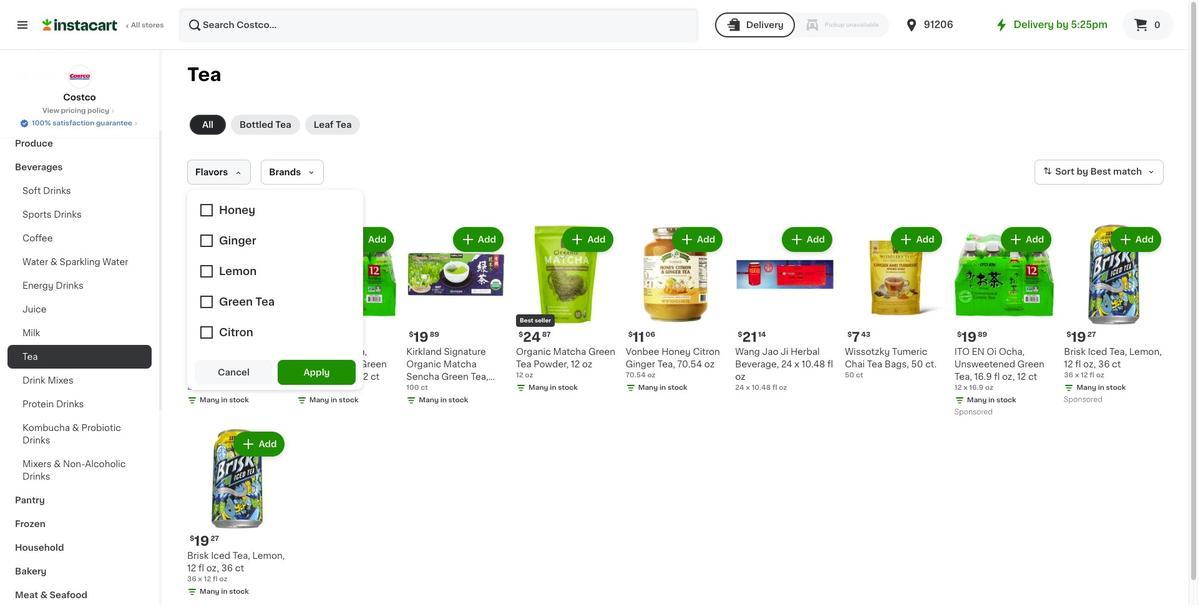 Task type: vqa. For each thing, say whether or not it's contained in the screenshot.
Many associated with Add button associated with Brisk Iced Tea, Lemon, 12 fl oz, 36 ct
yes



Task type: describe. For each thing, give the bounding box(es) containing it.
$ inside $ 24 87
[[519, 331, 523, 338]]

1 water from the left
[[22, 258, 48, 267]]

by for sort
[[1077, 167, 1089, 176]]

$ 19 89 for kirkland signature organic matcha sencha green tea, 100 ct
[[409, 331, 439, 344]]

ito en oi ocha, unsweetened green tea, 16.9 fl oz, 12 ct 12 x 16.9 oz inside product group
[[297, 347, 387, 391]]

all stores
[[131, 22, 164, 29]]

$19.89 element
[[297, 329, 397, 346]]

add button for arizona green tea, ginseng and honey, 16 fl oz, 24 ct
[[235, 228, 283, 251]]

2 ito from the left
[[955, 347, 970, 356]]

tea, inside kirkland signature organic matcha sencha green tea, 100 ct
[[471, 372, 489, 381]]

wissotzky
[[845, 347, 890, 356]]

tea inside the wissotzky tumeric chai tea bags, 50 ct. 50 ct
[[867, 360, 883, 369]]

sports
[[22, 210, 52, 219]]

matcha inside organic matcha green tea powder, 12 oz 12 oz
[[553, 347, 586, 356]]

0
[[1155, 21, 1161, 29]]

tea link
[[7, 345, 152, 369]]

drink mixes
[[22, 376, 74, 385]]

24 down and
[[222, 372, 233, 381]]

best for best seller
[[520, 318, 534, 323]]

tea, inside vonbee honey citron ginger tea, 70.54 oz 70.54 oz
[[658, 360, 675, 369]]

cancel button
[[195, 360, 273, 385]]

protein drinks
[[22, 400, 84, 409]]

produce
[[15, 139, 53, 148]]

drink mixes link
[[7, 369, 152, 393]]

energy
[[22, 282, 53, 290]]

signature for kirkland signature
[[54, 115, 98, 124]]

add button for brisk iced tea, lemon, 12 fl oz, 36 ct
[[235, 433, 283, 455]]

view
[[42, 107, 59, 114]]

sports drinks link
[[7, 203, 152, 227]]

jao
[[763, 347, 779, 356]]

add for vonbee honey citron ginger tea, 70.54 oz
[[697, 235, 716, 244]]

100 ct
[[407, 384, 428, 391]]

ocha, inside product group
[[341, 347, 367, 356]]

all stores link
[[42, 7, 165, 42]]

16 inside 16 16
[[210, 331, 218, 338]]

$ inside $ 11 06
[[628, 331, 633, 338]]

household link
[[7, 536, 152, 560]]

24 down 'ji'
[[782, 360, 793, 369]]

wang jao ji herbal beverage, 24 x 10.48 fl oz 24 x 10.48 fl oz
[[736, 347, 834, 391]]

service type group
[[715, 12, 889, 37]]

ct.
[[926, 360, 937, 369]]

0 vertical spatial 10.48
[[802, 360, 826, 369]]

brands button
[[261, 160, 324, 185]]

cancel
[[218, 368, 250, 377]]

probiotic
[[81, 424, 121, 433]]

unsweetened inside product group
[[297, 360, 358, 369]]

lists link
[[7, 63, 152, 88]]

0 vertical spatial brisk iced tea, lemon, 12 fl oz, 36 ct 36 x 12 fl oz
[[1065, 347, 1162, 379]]

89 for kirkland signature organic matcha sencha green tea, 100 ct
[[430, 331, 439, 338]]

ginger
[[626, 360, 656, 369]]

1 en from the left
[[314, 347, 327, 356]]

flavors
[[195, 168, 228, 177]]

product group containing 21
[[736, 225, 835, 393]]

delivery for delivery by 5:25pm
[[1014, 20, 1054, 29]]

ginseng
[[187, 360, 224, 369]]

kirkland for kirkland signature organic matcha sencha green tea, 100 ct
[[407, 347, 442, 356]]

policy
[[87, 107, 109, 114]]

1 horizontal spatial $ 19 27
[[1067, 331, 1096, 344]]

by for delivery
[[1057, 20, 1069, 29]]

wang
[[736, 347, 760, 356]]

add for wang jao ji herbal beverage, 24 x 10.48 fl oz
[[807, 235, 825, 244]]

$ 24 87
[[519, 331, 551, 344]]

sort by
[[1056, 167, 1089, 176]]

household
[[15, 544, 64, 552]]

bags,
[[885, 360, 909, 369]]

100% satisfaction guarantee
[[32, 120, 132, 127]]

add for kirkland signature organic matcha sencha green tea, 100 ct
[[478, 235, 496, 244]]

tumeric
[[892, 347, 928, 356]]

& for kombucha
[[72, 424, 79, 433]]

0 horizontal spatial lemon,
[[252, 552, 285, 561]]

add for ito en oi ocha, unsweetened green tea, 16.9 fl oz, 12 ct
[[368, 235, 387, 244]]

juice
[[22, 305, 47, 314]]

all for all stores
[[131, 22, 140, 29]]

2 en from the left
[[972, 347, 985, 356]]

Search field
[[180, 9, 698, 41]]

meat & seafood link
[[7, 584, 152, 606]]

again
[[63, 46, 88, 55]]

chai
[[845, 360, 865, 369]]

vonbee honey citron ginger tea, 70.54 oz 70.54 oz
[[626, 347, 720, 379]]

mixers & non-alcoholic drinks
[[22, 460, 126, 481]]

arizona green tea, ginseng and honey, 16 fl oz, 24 ct 24 x 16 fl oz
[[187, 347, 276, 391]]

all for all
[[202, 120, 214, 129]]

vonbee
[[626, 347, 660, 356]]

satisfaction
[[53, 120, 94, 127]]

organic inside kirkland signature organic matcha sencha green tea, 100 ct
[[407, 360, 441, 369]]

guarantee
[[96, 120, 132, 127]]

$ 7 43
[[848, 331, 871, 344]]

energy drinks link
[[7, 274, 152, 298]]

0 horizontal spatial brisk iced tea, lemon, 12 fl oz, 36 ct 36 x 12 fl oz
[[187, 552, 285, 583]]

100% satisfaction guarantee button
[[19, 116, 140, 129]]

kombucha & probiotic drinks link
[[7, 416, 152, 453]]

1 horizontal spatial iced
[[1088, 347, 1108, 356]]

bottled tea
[[240, 120, 291, 129]]

2 ocha, from the left
[[999, 347, 1025, 356]]

sponsored badge image for $ 19 27
[[1065, 397, 1102, 404]]

7
[[852, 331, 860, 344]]

tea down milk
[[22, 353, 38, 361]]

sports drinks
[[22, 210, 82, 219]]

tea right bottled
[[275, 120, 291, 129]]

brands
[[269, 168, 301, 177]]

seafood
[[50, 591, 87, 600]]

24 down beverage,
[[736, 384, 745, 391]]

meat & seafood
[[15, 591, 87, 600]]

tea up all link
[[187, 66, 221, 84]]

11
[[633, 331, 645, 344]]

buy it again
[[35, 46, 88, 55]]

drinks for soft drinks
[[43, 187, 71, 195]]

0 horizontal spatial 27
[[211, 536, 219, 543]]

best for best match
[[1091, 167, 1112, 176]]

lists
[[35, 71, 56, 80]]

1 oi from the left
[[329, 347, 339, 356]]

2 oi from the left
[[987, 347, 997, 356]]

14
[[758, 331, 766, 338]]

kirkland signature link
[[7, 108, 152, 132]]

honey
[[662, 347, 691, 356]]

add button for vonbee honey citron ginger tea, 70.54 oz
[[674, 228, 722, 251]]

tea inside "link"
[[336, 120, 352, 129]]

bottled
[[240, 120, 273, 129]]

soft drinks
[[22, 187, 71, 195]]

1 horizontal spatial 50
[[912, 360, 923, 369]]

protein drinks link
[[7, 393, 152, 416]]

frozen link
[[7, 513, 152, 536]]

costco
[[63, 93, 96, 102]]

delivery button
[[715, 12, 795, 37]]

& for water
[[50, 258, 57, 267]]

powder,
[[534, 360, 569, 369]]

milk link
[[7, 321, 152, 345]]

sparkling
[[60, 258, 100, 267]]

100%
[[32, 120, 51, 127]]

best seller
[[520, 318, 551, 323]]

costco link
[[63, 65, 96, 104]]

coffee
[[22, 234, 53, 243]]

green inside the arizona green tea, ginseng and honey, 16 fl oz, 24 ct 24 x 16 fl oz
[[223, 347, 250, 356]]

21
[[743, 331, 757, 344]]

1 horizontal spatial 27
[[1088, 331, 1096, 338]]

product group containing 7
[[845, 225, 945, 381]]

flavors button
[[187, 160, 251, 185]]

87
[[542, 331, 551, 338]]

drinks inside the kombucha & probiotic drinks
[[22, 436, 50, 445]]

ct inside kirkland signature organic matcha sencha green tea, 100 ct
[[425, 385, 434, 394]]

frozen
[[15, 520, 45, 529]]

soft drinks link
[[7, 179, 152, 203]]



Task type: locate. For each thing, give the bounding box(es) containing it.
protein
[[22, 400, 54, 409]]

best match
[[1091, 167, 1142, 176]]

0 vertical spatial organic
[[516, 347, 551, 356]]

$ inside the $ 7 43
[[848, 331, 852, 338]]

Best match Sort by field
[[1035, 160, 1164, 185]]

0 horizontal spatial iced
[[211, 552, 230, 561]]

10.48
[[802, 360, 826, 369], [752, 384, 771, 391]]

bottled tea link
[[231, 115, 300, 135]]

soft
[[22, 187, 41, 195]]

& for mixers
[[54, 460, 61, 469]]

mixers & non-alcoholic drinks link
[[7, 453, 152, 489]]

product group containing add
[[297, 225, 397, 408]]

1 vertical spatial matcha
[[444, 360, 477, 369]]

0 vertical spatial $ 19 27
[[1067, 331, 1096, 344]]

view pricing policy link
[[42, 106, 117, 116]]

by left 5:25pm
[[1057, 20, 1069, 29]]

add button for wang jao ji herbal beverage, 24 x 10.48 fl oz
[[783, 228, 831, 251]]

0 horizontal spatial 10.48
[[752, 384, 771, 391]]

drink
[[22, 376, 45, 385]]

1 horizontal spatial ocha,
[[999, 347, 1025, 356]]

signature for kirkland signature organic matcha sencha green tea, 100 ct
[[444, 347, 486, 356]]

unsweetened right ct.
[[955, 360, 1016, 369]]

all up flavors
[[202, 120, 214, 129]]

1 vertical spatial kirkland
[[407, 347, 442, 356]]

None search field
[[179, 7, 699, 42]]

kirkland for kirkland signature
[[15, 115, 52, 124]]

beverage,
[[736, 360, 779, 369]]

0 vertical spatial 27
[[1088, 331, 1096, 338]]

arizona
[[187, 347, 221, 356]]

x inside the arizona green tea, ginseng and honey, 16 fl oz, 24 ct 24 x 16 fl oz
[[198, 384, 202, 391]]

1 horizontal spatial brisk
[[1065, 347, 1086, 356]]

stock
[[558, 384, 578, 391], [668, 384, 688, 391], [1107, 384, 1126, 391], [229, 397, 249, 404], [339, 397, 359, 404], [449, 397, 468, 404], [997, 397, 1017, 404], [229, 589, 249, 596]]

green inside organic matcha green tea powder, 12 oz 12 oz
[[589, 347, 616, 356]]

0 horizontal spatial sponsored badge image
[[955, 409, 993, 416]]

leaf
[[314, 120, 334, 129]]

0 vertical spatial lemon,
[[1130, 347, 1162, 356]]

drinks inside mixers & non-alcoholic drinks
[[22, 473, 50, 481]]

add
[[259, 235, 277, 244], [368, 235, 387, 244], [478, 235, 496, 244], [588, 235, 606, 244], [697, 235, 716, 244], [807, 235, 825, 244], [917, 235, 935, 244], [1026, 235, 1045, 244], [1136, 235, 1154, 244], [259, 440, 277, 449]]

ct inside the wissotzky tumeric chai tea bags, 50 ct. 50 ct
[[856, 372, 864, 379]]

100 inside kirkland signature organic matcha sencha green tea, 100 ct
[[407, 385, 422, 394]]

91206
[[924, 20, 954, 29]]

1 $ 19 89 from the left
[[409, 331, 439, 344]]

water right sparkling
[[103, 258, 128, 267]]

$ 19 89 for ito en oi ocha, unsweetened green tea, 16.9 fl oz, 12 ct
[[957, 331, 988, 344]]

best inside 'best match sort by' field
[[1091, 167, 1112, 176]]

0 vertical spatial 70.54
[[678, 360, 702, 369]]

view pricing policy
[[42, 107, 109, 114]]

24
[[523, 331, 541, 344], [782, 360, 793, 369], [222, 372, 233, 381], [187, 384, 196, 391], [736, 384, 745, 391]]

1 horizontal spatial delivery
[[1014, 20, 1054, 29]]

drinks
[[43, 187, 71, 195], [54, 210, 82, 219], [56, 282, 84, 290], [56, 400, 84, 409], [22, 436, 50, 445], [22, 473, 50, 481]]

drinks down soft drinks link
[[54, 210, 82, 219]]

1 horizontal spatial ito
[[955, 347, 970, 356]]

pricing
[[61, 107, 86, 114]]

0 vertical spatial kirkland
[[15, 115, 52, 124]]

add button for kirkland signature organic matcha sencha green tea, 100 ct
[[454, 228, 503, 251]]

0 horizontal spatial oi
[[329, 347, 339, 356]]

signature
[[54, 115, 98, 124], [444, 347, 486, 356]]

2 unsweetened from the left
[[955, 360, 1016, 369]]

50
[[912, 360, 923, 369], [845, 372, 855, 379]]

signature inside kirkland signature organic matcha sencha green tea, 100 ct
[[444, 347, 486, 356]]

pantry link
[[7, 489, 152, 513]]

0 horizontal spatial 50
[[845, 372, 855, 379]]

100
[[407, 384, 419, 391], [407, 385, 422, 394]]

1 ito from the left
[[297, 347, 312, 356]]

by right sort
[[1077, 167, 1089, 176]]

all left stores at the left top
[[131, 22, 140, 29]]

1 horizontal spatial unsweetened
[[955, 360, 1016, 369]]

2 100 from the top
[[407, 385, 422, 394]]

& down protein drinks link
[[72, 424, 79, 433]]

mixes
[[48, 376, 74, 385]]

& inside mixers & non-alcoholic drinks
[[54, 460, 61, 469]]

2 $ 19 89 from the left
[[957, 331, 988, 344]]

1 vertical spatial 27
[[211, 536, 219, 543]]

ito up the apply
[[297, 347, 312, 356]]

organic inside organic matcha green tea powder, 12 oz 12 oz
[[516, 347, 551, 356]]

x
[[795, 360, 800, 369], [1075, 372, 1080, 379], [198, 384, 202, 391], [306, 384, 310, 391], [746, 384, 750, 391], [964, 384, 968, 391], [198, 576, 202, 583]]

add button for wissotzky tumeric chai tea bags, 50 ct.
[[893, 228, 941, 251]]

ito
[[297, 347, 312, 356], [955, 347, 970, 356]]

sponsored badge image
[[1065, 397, 1102, 404], [955, 409, 993, 416]]

& right meat
[[40, 591, 48, 600]]

brisk
[[1065, 347, 1086, 356], [187, 552, 209, 561]]

ct inside the arizona green tea, ginseng and honey, 16 fl oz, 24 ct 24 x 16 fl oz
[[235, 372, 244, 381]]

1 vertical spatial 10.48
[[752, 384, 771, 391]]

stores
[[142, 22, 164, 29]]

oz inside the arizona green tea, ginseng and honey, 16 fl oz, 24 ct 24 x 16 fl oz
[[219, 384, 228, 391]]

fl
[[828, 360, 834, 369], [1076, 360, 1081, 369], [1090, 372, 1095, 379], [199, 372, 205, 381], [337, 372, 342, 381], [995, 372, 1000, 381], [213, 384, 218, 391], [773, 384, 778, 391], [198, 565, 204, 573], [213, 576, 218, 583]]

by inside 'link'
[[1057, 20, 1069, 29]]

0 vertical spatial best
[[1091, 167, 1112, 176]]

0 vertical spatial 50
[[912, 360, 923, 369]]

tea, inside the arizona green tea, ginseng and honey, 16 fl oz, 24 ct 24 x 16 fl oz
[[252, 347, 270, 356]]

70.54 down honey
[[678, 360, 702, 369]]

1 100 from the top
[[407, 384, 419, 391]]

drinks for protein drinks
[[56, 400, 84, 409]]

1 horizontal spatial ito en oi ocha, unsweetened green tea, 16.9 fl oz, 12 ct 12 x 16.9 oz
[[955, 347, 1045, 391]]

coffee link
[[7, 227, 152, 250]]

16
[[194, 331, 209, 344], [210, 331, 218, 338], [187, 372, 197, 381], [204, 384, 211, 391]]

drinks for sports drinks
[[54, 210, 82, 219]]

costco logo image
[[68, 65, 91, 89]]

$ 19 89
[[409, 331, 439, 344], [957, 331, 988, 344]]

organic
[[516, 347, 551, 356], [407, 360, 441, 369]]

unsweetened down $19.89 element
[[297, 360, 358, 369]]

lemon,
[[1130, 347, 1162, 356], [252, 552, 285, 561]]

drinks down water & sparkling water
[[56, 282, 84, 290]]

0 horizontal spatial $ 19 27
[[190, 535, 219, 548]]

drinks down the mixers
[[22, 473, 50, 481]]

delivery for delivery
[[746, 21, 784, 29]]

drinks down mixes
[[56, 400, 84, 409]]

wissotzky tumeric chai tea bags, 50 ct. 50 ct
[[845, 347, 937, 379]]

0 horizontal spatial best
[[520, 318, 534, 323]]

& inside the kombucha & probiotic drinks
[[72, 424, 79, 433]]

best inside product group
[[520, 318, 534, 323]]

brisk iced tea, lemon, 12 fl oz, 36 ct 36 x 12 fl oz
[[1065, 347, 1162, 379], [187, 552, 285, 583]]

1 vertical spatial $ 19 27
[[190, 535, 219, 548]]

0 vertical spatial signature
[[54, 115, 98, 124]]

add button for ito en oi ocha, unsweetened green tea, 16.9 fl oz, 12 ct
[[345, 228, 393, 251]]

0 horizontal spatial en
[[314, 347, 327, 356]]

1 horizontal spatial 70.54
[[678, 360, 702, 369]]

green inside kirkland signature organic matcha sencha green tea, 100 ct
[[442, 372, 469, 381]]

1 vertical spatial lemon,
[[252, 552, 285, 561]]

matcha inside kirkland signature organic matcha sencha green tea, 100 ct
[[444, 360, 477, 369]]

tea left powder,
[[516, 360, 532, 369]]

organic up sencha
[[407, 360, 441, 369]]

24 down ginseng
[[187, 384, 196, 391]]

0 horizontal spatial 70.54
[[626, 372, 646, 379]]

1 unsweetened from the left
[[297, 360, 358, 369]]

10.48 down herbal
[[802, 360, 826, 369]]

0 horizontal spatial water
[[22, 258, 48, 267]]

drinks up sports drinks
[[43, 187, 71, 195]]

12
[[571, 360, 580, 369], [1065, 360, 1074, 369], [516, 372, 524, 379], [1081, 372, 1088, 379], [360, 372, 369, 381], [1017, 372, 1026, 381], [297, 384, 304, 391], [955, 384, 962, 391], [187, 565, 196, 573], [204, 576, 211, 583]]

it
[[55, 46, 61, 55]]

beverages link
[[7, 155, 152, 179]]

70.54 down the ginger
[[626, 372, 646, 379]]

10.48 down beverage,
[[752, 384, 771, 391]]

alcoholic
[[85, 460, 126, 469]]

70.54
[[678, 360, 702, 369], [626, 372, 646, 379]]

& left "non-"
[[54, 460, 61, 469]]

1 horizontal spatial 89
[[978, 331, 988, 338]]

water & sparkling water
[[22, 258, 128, 267]]

1 vertical spatial by
[[1077, 167, 1089, 176]]

0 horizontal spatial organic
[[407, 360, 441, 369]]

0 horizontal spatial brisk
[[187, 552, 209, 561]]

2 water from the left
[[103, 258, 128, 267]]

leaf tea
[[314, 120, 352, 129]]

organic matcha green tea powder, 12 oz 12 oz
[[516, 347, 616, 379]]

43
[[861, 331, 871, 338]]

0 vertical spatial all
[[131, 22, 140, 29]]

leaf tea link
[[305, 115, 360, 135]]

add button
[[235, 228, 283, 251], [345, 228, 393, 251], [454, 228, 503, 251], [564, 228, 612, 251], [674, 228, 722, 251], [783, 228, 831, 251], [893, 228, 941, 251], [1003, 228, 1051, 251], [1112, 228, 1160, 251], [235, 433, 283, 455]]

50 down chai
[[845, 372, 855, 379]]

1 horizontal spatial signature
[[444, 347, 486, 356]]

1 horizontal spatial $ 19 89
[[957, 331, 988, 344]]

kombucha & probiotic drinks
[[22, 424, 121, 445]]

1 vertical spatial all
[[202, 120, 214, 129]]

0 horizontal spatial 89
[[430, 331, 439, 338]]

product group containing 24
[[516, 225, 616, 396]]

kirkland up sencha
[[407, 347, 442, 356]]

1 horizontal spatial en
[[972, 347, 985, 356]]

kirkland
[[15, 115, 52, 124], [407, 347, 442, 356]]

sort
[[1056, 167, 1075, 176]]

1 vertical spatial 50
[[845, 372, 855, 379]]

oz, inside the arizona green tea, ginseng and honey, 16 fl oz, 24 ct 24 x 16 fl oz
[[207, 372, 220, 381]]

add for wissotzky tumeric chai tea bags, 50 ct.
[[917, 235, 935, 244]]

1 horizontal spatial sponsored badge image
[[1065, 397, 1102, 404]]

0 horizontal spatial kirkland
[[15, 115, 52, 124]]

sponsored badge image for $ 19 89
[[955, 409, 993, 416]]

water & sparkling water link
[[7, 250, 152, 274]]

buy
[[35, 46, 53, 55]]

drinks down kombucha
[[22, 436, 50, 445]]

ito right tumeric
[[955, 347, 970, 356]]

kirkland down view on the top left of page
[[15, 115, 52, 124]]

0 horizontal spatial unsweetened
[[297, 360, 358, 369]]

add button for organic matcha green tea powder, 12 oz
[[564, 228, 612, 251]]

tea inside organic matcha green tea powder, 12 oz 12 oz
[[516, 360, 532, 369]]

2 ito en oi ocha, unsweetened green tea, 16.9 fl oz, 12 ct 12 x 16.9 oz from the left
[[955, 347, 1045, 391]]

drinks for energy drinks
[[56, 282, 84, 290]]

ct
[[1112, 360, 1121, 369], [856, 372, 864, 379], [235, 372, 244, 381], [371, 372, 380, 381], [1029, 372, 1038, 381], [421, 384, 428, 391], [425, 385, 434, 394], [235, 565, 244, 573]]

apply button
[[278, 360, 356, 385]]

1 vertical spatial signature
[[444, 347, 486, 356]]

0 horizontal spatial ocha,
[[341, 347, 367, 356]]

24 left 87
[[523, 331, 541, 344]]

0 vertical spatial matcha
[[553, 347, 586, 356]]

delivery inside button
[[746, 21, 784, 29]]

product group
[[187, 225, 287, 408], [297, 225, 397, 408], [407, 225, 506, 408], [516, 225, 616, 396], [626, 225, 726, 396], [736, 225, 835, 393], [845, 225, 945, 381], [955, 225, 1055, 419], [1065, 225, 1164, 407], [187, 429, 287, 600]]

apply
[[304, 368, 330, 377]]

1 horizontal spatial matcha
[[553, 347, 586, 356]]

1 horizontal spatial all
[[202, 120, 214, 129]]

1 horizontal spatial kirkland
[[407, 347, 442, 356]]

06
[[646, 331, 655, 338]]

non-
[[63, 460, 85, 469]]

0 horizontal spatial by
[[1057, 20, 1069, 29]]

delivery inside 'link'
[[1014, 20, 1054, 29]]

many
[[529, 384, 549, 391], [638, 384, 658, 391], [1077, 384, 1097, 391], [200, 397, 220, 404], [309, 397, 329, 404], [419, 397, 439, 404], [967, 397, 987, 404], [200, 589, 220, 596]]

$ 21 14
[[738, 331, 766, 344]]

0 vertical spatial by
[[1057, 20, 1069, 29]]

& for meat
[[40, 591, 48, 600]]

1 vertical spatial 70.54
[[626, 372, 646, 379]]

match
[[1114, 167, 1142, 176]]

& up the energy drinks
[[50, 258, 57, 267]]

0 horizontal spatial $ 19 89
[[409, 331, 439, 344]]

16.9
[[317, 372, 334, 381], [975, 372, 992, 381], [312, 384, 326, 391], [970, 384, 984, 391]]

by inside field
[[1077, 167, 1089, 176]]

1 vertical spatial brisk iced tea, lemon, 12 fl oz, 36 ct 36 x 12 fl oz
[[187, 552, 285, 583]]

1 vertical spatial iced
[[211, 552, 230, 561]]

kirkland signature
[[15, 115, 98, 124]]

1 vertical spatial brisk
[[187, 552, 209, 561]]

1 horizontal spatial organic
[[516, 347, 551, 356]]

0 horizontal spatial signature
[[54, 115, 98, 124]]

89 for ito en oi ocha, unsweetened green tea, 16.9 fl oz, 12 ct
[[978, 331, 988, 338]]

1 horizontal spatial brisk iced tea, lemon, 12 fl oz, 36 ct 36 x 12 fl oz
[[1065, 347, 1162, 379]]

2 89 from the left
[[978, 331, 988, 338]]

$ 11 06
[[628, 331, 655, 344]]

1 horizontal spatial water
[[103, 258, 128, 267]]

tea down the wissotzky
[[867, 360, 883, 369]]

ito inside product group
[[297, 347, 312, 356]]

iced
[[1088, 347, 1108, 356], [211, 552, 230, 561]]

0 vertical spatial brisk
[[1065, 347, 1086, 356]]

ji
[[781, 347, 789, 356]]

water down coffee
[[22, 258, 48, 267]]

best left match
[[1091, 167, 1112, 176]]

1 horizontal spatial oi
[[987, 347, 997, 356]]

kirkland inside kirkland signature organic matcha sencha green tea, 100 ct
[[407, 347, 442, 356]]

0 horizontal spatial ito en oi ocha, unsweetened green tea, 16.9 fl oz, 12 ct 12 x 16.9 oz
[[297, 347, 387, 391]]

add for organic matcha green tea powder, 12 oz
[[588, 235, 606, 244]]

1 horizontal spatial best
[[1091, 167, 1112, 176]]

product group containing 16
[[187, 225, 287, 408]]

0 horizontal spatial ito
[[297, 347, 312, 356]]

meat
[[15, 591, 38, 600]]

product group containing 11
[[626, 225, 726, 396]]

organic down $ 24 87
[[516, 347, 551, 356]]

1 ocha, from the left
[[341, 347, 367, 356]]

$ inside $ 21 14
[[738, 331, 743, 338]]

in
[[550, 384, 557, 391], [660, 384, 666, 391], [1098, 384, 1105, 391], [221, 397, 228, 404], [331, 397, 337, 404], [441, 397, 447, 404], [989, 397, 995, 404], [221, 589, 228, 596]]

seller
[[535, 318, 551, 323]]

bakery
[[15, 567, 47, 576]]

0 horizontal spatial delivery
[[746, 21, 784, 29]]

add for brisk iced tea, lemon, 12 fl oz, 36 ct
[[259, 440, 277, 449]]

signature inside kirkland signature link
[[54, 115, 98, 124]]

1 horizontal spatial by
[[1077, 167, 1089, 176]]

milk
[[22, 329, 40, 338]]

best left 'seller'
[[520, 318, 534, 323]]

1 vertical spatial organic
[[407, 360, 441, 369]]

1 horizontal spatial lemon,
[[1130, 347, 1162, 356]]

0 horizontal spatial matcha
[[444, 360, 477, 369]]

1 vertical spatial best
[[520, 318, 534, 323]]

matcha
[[553, 347, 586, 356], [444, 360, 477, 369]]

1 horizontal spatial 10.48
[[802, 360, 826, 369]]

add for arizona green tea, ginseng and honey, 16 fl oz, 24 ct
[[259, 235, 277, 244]]

instacart logo image
[[42, 17, 117, 32]]

5:25pm
[[1071, 20, 1108, 29]]

0 horizontal spatial all
[[131, 22, 140, 29]]

50 left ct.
[[912, 360, 923, 369]]

0 vertical spatial sponsored badge image
[[1065, 397, 1102, 404]]

energy drinks
[[22, 282, 84, 290]]

honey,
[[245, 360, 276, 369]]

1 89 from the left
[[430, 331, 439, 338]]

tea right leaf
[[336, 120, 352, 129]]

0 vertical spatial iced
[[1088, 347, 1108, 356]]

1 vertical spatial sponsored badge image
[[955, 409, 993, 416]]

1 ito en oi ocha, unsweetened green tea, 16.9 fl oz, 12 ct 12 x 16.9 oz from the left
[[297, 347, 387, 391]]



